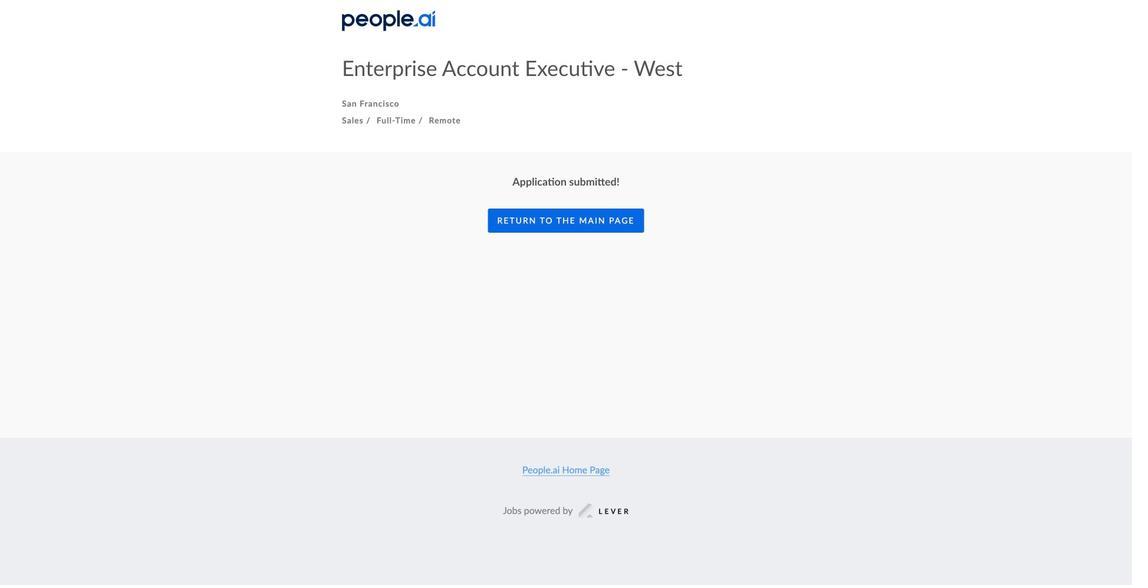 Task type: vqa. For each thing, say whether or not it's contained in the screenshot.
email field
no



Task type: describe. For each thing, give the bounding box(es) containing it.
lever logo image
[[579, 504, 629, 518]]



Task type: locate. For each thing, give the bounding box(es) containing it.
people.ai logo image
[[342, 10, 435, 31]]



